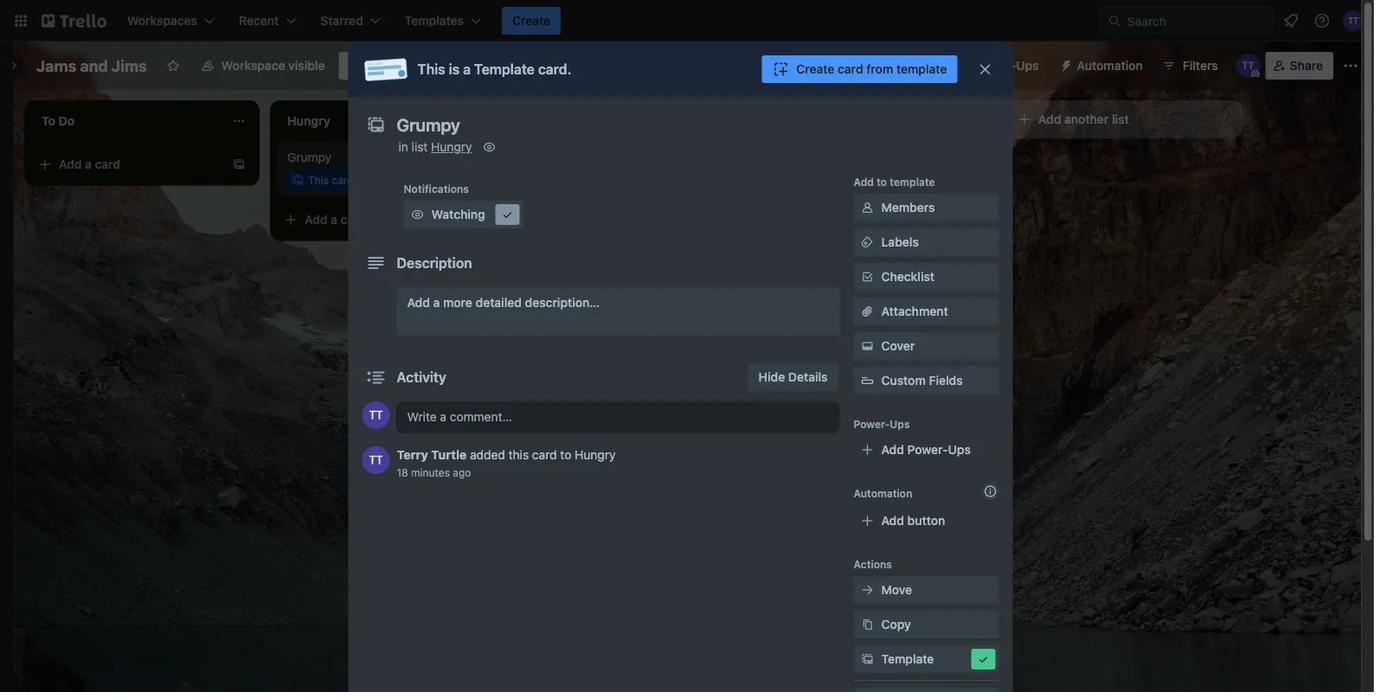 Task type: vqa. For each thing, say whether or not it's contained in the screenshot.
the rightmost the Add a card button's CREATE FROM TEMPLATE… "image"
yes



Task type: describe. For each thing, give the bounding box(es) containing it.
sm image for labels
[[859, 234, 876, 251]]

custom
[[881, 373, 926, 388]]

hide
[[758, 370, 785, 384]]

Write a comment text field
[[397, 401, 840, 433]]

add inside the add power-ups link
[[881, 443, 904, 457]]

add a card button for create from template… image at the top left
[[277, 206, 471, 234]]

add a card button for create from template… icon
[[31, 151, 225, 178]]

hide details link
[[748, 363, 838, 391]]

jams
[[36, 56, 76, 75]]

visible
[[288, 58, 325, 73]]

hungry link
[[431, 140, 472, 154]]

cover
[[881, 339, 915, 353]]

create for create
[[512, 13, 550, 28]]

sm image inside watching button
[[499, 206, 516, 223]]

this
[[508, 448, 529, 462]]

attachment button
[[854, 298, 999, 325]]

sm image inside move link
[[859, 581, 876, 599]]

create from template… image
[[232, 157, 246, 171]]

filters
[[1183, 58, 1218, 73]]

0 vertical spatial terry turtle (terryturtle) image
[[1343, 10, 1364, 31]]

2 vertical spatial terry turtle (terryturtle) image
[[362, 446, 390, 474]]

and
[[80, 56, 108, 75]]

hungry inside the terry turtle added this card to hungry 18 minutes ago
[[575, 448, 616, 462]]

add power-ups link
[[854, 436, 999, 464]]

template inside button
[[881, 652, 934, 666]]

automation button
[[1053, 52, 1153, 80]]

notifications
[[404, 183, 469, 195]]

grumpy link
[[287, 149, 488, 166]]

0 vertical spatial hungry
[[431, 140, 472, 154]]

details
[[788, 370, 828, 384]]

cover link
[[854, 332, 999, 360]]

primary element
[[0, 0, 1374, 42]]

0 horizontal spatial ups
[[890, 418, 910, 430]]

sm image inside copy link
[[859, 616, 876, 633]]

from
[[866, 62, 893, 76]]

sm image inside checklist link
[[859, 268, 876, 286]]

workspace visible
[[221, 58, 325, 73]]

terry
[[397, 448, 428, 462]]

0 notifications image
[[1281, 10, 1301, 31]]

search image
[[1108, 14, 1121, 28]]

jams and jims
[[36, 56, 147, 75]]

create card from template
[[796, 62, 947, 76]]

1 vertical spatial template
[[890, 176, 935, 188]]

add a more detailed description… link
[[397, 287, 840, 336]]

template button
[[854, 645, 999, 673]]

custom fields
[[881, 373, 963, 388]]

1 horizontal spatial power-
[[907, 443, 948, 457]]

1 vertical spatial power-
[[854, 418, 890, 430]]

in list hungry
[[398, 140, 472, 154]]

copy
[[881, 617, 911, 632]]

Board name text field
[[28, 52, 156, 80]]

sm image for template
[[859, 651, 876, 668]]

custom fields button
[[854, 372, 999, 389]]

18 minutes ago link
[[397, 466, 471, 478]]

add inside add a more detailed description… link
[[407, 295, 430, 310]]

create button
[[502, 7, 561, 35]]

add another list button
[[1007, 100, 1242, 138]]

0 vertical spatial to
[[877, 176, 887, 188]]

power-ups inside the power-ups button
[[975, 58, 1039, 73]]

share
[[1290, 58, 1323, 73]]

1 horizontal spatial is
[[449, 61, 460, 77]]

automation inside button
[[1077, 58, 1143, 73]]

add another list
[[1038, 112, 1129, 126]]

to inside the terry turtle added this card to hungry 18 minutes ago
[[560, 448, 571, 462]]



Task type: locate. For each thing, give the bounding box(es) containing it.
hungry
[[431, 140, 472, 154], [575, 448, 616, 462]]

sm image down copy link
[[975, 651, 992, 668]]

sm image for watching
[[409, 206, 426, 223]]

board
[[368, 58, 402, 73]]

0 horizontal spatial add a card
[[59, 157, 120, 171]]

0 horizontal spatial template
[[474, 61, 535, 77]]

members link
[[854, 194, 999, 222]]

a
[[463, 61, 471, 77], [85, 157, 92, 171], [367, 174, 373, 186], [331, 212, 337, 227], [433, 295, 440, 310]]

add a card for 'add a card' button associated with create from template… icon
[[59, 157, 120, 171]]

copy link
[[854, 611, 999, 639]]

template up members
[[890, 176, 935, 188]]

0 vertical spatial template
[[474, 61, 535, 77]]

sm image right create from template… image at the top left
[[499, 206, 516, 223]]

sm image left cover
[[859, 337, 876, 355]]

create for create card from template
[[796, 62, 834, 76]]

filters button
[[1157, 52, 1223, 80]]

this
[[417, 61, 445, 77], [308, 174, 329, 186]]

share button
[[1266, 52, 1333, 80]]

list inside add another list button
[[1112, 112, 1129, 126]]

1 horizontal spatial automation
[[1077, 58, 1143, 73]]

activity
[[397, 369, 446, 385]]

add a card for 'add a card' button corresponding to create from template… image at the top left
[[305, 212, 366, 227]]

1 vertical spatial list
[[412, 140, 428, 154]]

0 vertical spatial list
[[1112, 112, 1129, 126]]

add inside add another list button
[[1038, 112, 1061, 126]]

sm image inside automation button
[[1053, 52, 1077, 76]]

ups inside button
[[1016, 58, 1039, 73]]

1 vertical spatial create
[[796, 62, 834, 76]]

ups down fields
[[948, 443, 971, 457]]

detailed
[[476, 295, 522, 310]]

template inside button
[[896, 62, 947, 76]]

0 horizontal spatial is
[[356, 174, 364, 186]]

create card from template button
[[762, 55, 957, 83]]

1 horizontal spatial to
[[877, 176, 887, 188]]

this for this card is a template.
[[308, 174, 329, 186]]

automation
[[1077, 58, 1143, 73], [854, 487, 912, 499]]

1 vertical spatial power-ups
[[854, 418, 910, 430]]

show menu image
[[1342, 57, 1359, 74]]

sm image right hungry link
[[481, 138, 498, 156]]

0 vertical spatial is
[[449, 61, 460, 77]]

ups up add power-ups
[[890, 418, 910, 430]]

0 horizontal spatial add a card button
[[31, 151, 225, 178]]

add power-ups
[[881, 443, 971, 457]]

sm image inside members link
[[859, 199, 876, 216]]

1 horizontal spatial template
[[881, 652, 934, 666]]

jims
[[111, 56, 147, 75]]

template left card.
[[474, 61, 535, 77]]

1 horizontal spatial create
[[796, 62, 834, 76]]

automation down search image
[[1077, 58, 1143, 73]]

create inside primary element
[[512, 13, 550, 28]]

move
[[881, 583, 912, 597]]

1 horizontal spatial ups
[[948, 443, 971, 457]]

move link
[[854, 576, 999, 604]]

1 horizontal spatial power-ups
[[975, 58, 1039, 73]]

is
[[449, 61, 460, 77], [356, 174, 364, 186]]

open information menu image
[[1313, 12, 1331, 29]]

1 horizontal spatial add a card button
[[277, 206, 471, 234]]

1 vertical spatial ups
[[890, 418, 910, 430]]

added
[[470, 448, 505, 462]]

automation up add button
[[854, 487, 912, 499]]

ups
[[1016, 58, 1039, 73], [890, 418, 910, 430], [948, 443, 971, 457]]

add button
[[881, 514, 945, 528]]

this card is a template.
[[308, 174, 422, 186]]

hide details
[[758, 370, 828, 384]]

1 vertical spatial is
[[356, 174, 364, 186]]

create left from
[[796, 62, 834, 76]]

button
[[907, 514, 945, 528]]

sm image down add to template
[[859, 199, 876, 216]]

list
[[1112, 112, 1129, 126], [412, 140, 428, 154]]

1 vertical spatial add a card
[[305, 212, 366, 227]]

2 horizontal spatial ups
[[1016, 58, 1039, 73]]

0 horizontal spatial this
[[308, 174, 329, 186]]

card
[[838, 62, 863, 76], [95, 157, 120, 171], [332, 174, 353, 186], [341, 212, 366, 227], [532, 448, 557, 462]]

to right the this
[[560, 448, 571, 462]]

0 vertical spatial ups
[[1016, 58, 1039, 73]]

template right from
[[896, 62, 947, 76]]

description
[[397, 255, 472, 271]]

Search field
[[1121, 8, 1273, 34]]

2 vertical spatial ups
[[948, 443, 971, 457]]

sm image up add another list
[[1053, 52, 1077, 76]]

power-ups
[[975, 58, 1039, 73], [854, 418, 910, 430]]

ago
[[453, 466, 471, 478]]

sm image left labels
[[859, 234, 876, 251]]

2 horizontal spatial power-
[[975, 58, 1016, 73]]

0 horizontal spatial power-
[[854, 418, 890, 430]]

template
[[896, 62, 947, 76], [890, 176, 935, 188]]

sm image inside watching button
[[409, 206, 426, 223]]

2 vertical spatial power-
[[907, 443, 948, 457]]

is right customize views image
[[449, 61, 460, 77]]

actions
[[854, 558, 892, 570]]

labels
[[881, 235, 919, 249]]

ups left automation button
[[1016, 58, 1039, 73]]

power-
[[975, 58, 1016, 73], [854, 418, 890, 430], [907, 443, 948, 457]]

0 vertical spatial create
[[512, 13, 550, 28]]

terry turtle added this card to hungry 18 minutes ago
[[397, 448, 616, 478]]

0 horizontal spatial power-ups
[[854, 418, 910, 430]]

members
[[881, 200, 935, 215]]

list right in
[[412, 140, 428, 154]]

attachment
[[881, 304, 948, 318]]

1 vertical spatial to
[[560, 448, 571, 462]]

1 vertical spatial hungry
[[575, 448, 616, 462]]

1 horizontal spatial this
[[417, 61, 445, 77]]

description…
[[525, 295, 600, 310]]

switch to… image
[[12, 12, 29, 29]]

18
[[397, 466, 408, 478]]

0 horizontal spatial to
[[560, 448, 571, 462]]

sm image left the copy
[[859, 616, 876, 633]]

add a card button
[[31, 151, 225, 178], [277, 206, 471, 234]]

sm image inside template button
[[975, 651, 992, 668]]

create
[[512, 13, 550, 28], [796, 62, 834, 76]]

workspace visible button
[[190, 52, 335, 80]]

1 vertical spatial automation
[[854, 487, 912, 499]]

0 vertical spatial this
[[417, 61, 445, 77]]

list right another
[[1112, 112, 1129, 126]]

checklist link
[[854, 263, 999, 291]]

add button button
[[854, 507, 999, 535]]

sm image
[[481, 138, 498, 156], [859, 199, 876, 216], [499, 206, 516, 223], [859, 268, 876, 286], [859, 337, 876, 355], [859, 581, 876, 599], [859, 616, 876, 633], [975, 651, 992, 668]]

customize views image
[[421, 57, 438, 74]]

template
[[474, 61, 535, 77], [881, 652, 934, 666]]

0 vertical spatial power-
[[975, 58, 1016, 73]]

template.
[[376, 174, 422, 186]]

this for this is a template card.
[[417, 61, 445, 77]]

this down grumpy
[[308, 174, 329, 186]]

sm image inside 'cover' link
[[859, 337, 876, 355]]

add inside add button button
[[881, 514, 904, 528]]

create from template… image
[[478, 213, 491, 227]]

sm image down 'notifications'
[[409, 206, 426, 223]]

0 vertical spatial automation
[[1077, 58, 1143, 73]]

card inside the terry turtle added this card to hungry 18 minutes ago
[[532, 448, 557, 462]]

sm image down copy link
[[859, 651, 876, 668]]

hungry up 'notifications'
[[431, 140, 472, 154]]

add to template
[[854, 176, 935, 188]]

more
[[443, 295, 472, 310]]

add
[[1038, 112, 1061, 126], [59, 157, 82, 171], [854, 176, 874, 188], [305, 212, 327, 227], [407, 295, 430, 310], [881, 443, 904, 457], [881, 514, 904, 528]]

sm image inside template button
[[859, 651, 876, 668]]

to up members
[[877, 176, 887, 188]]

watching
[[431, 207, 485, 222]]

another
[[1064, 112, 1109, 126]]

1 horizontal spatial list
[[1112, 112, 1129, 126]]

this right the board
[[417, 61, 445, 77]]

0 horizontal spatial automation
[[854, 487, 912, 499]]

0 vertical spatial add a card
[[59, 157, 120, 171]]

add a card
[[59, 157, 120, 171], [305, 212, 366, 227]]

this is a template card.
[[417, 61, 572, 77]]

sm image inside labels link
[[859, 234, 876, 251]]

1 vertical spatial terry turtle (terryturtle) image
[[362, 401, 390, 429]]

None text field
[[388, 109, 959, 140]]

1 vertical spatial template
[[881, 652, 934, 666]]

card.
[[538, 61, 572, 77]]

star or unstar board image
[[166, 59, 180, 73]]

minutes
[[411, 466, 450, 478]]

hungry down write a comment text box
[[575, 448, 616, 462]]

template down the copy
[[881, 652, 934, 666]]

1 vertical spatial this
[[308, 174, 329, 186]]

1 horizontal spatial add a card
[[305, 212, 366, 227]]

checklist
[[881, 270, 935, 284]]

turtle
[[431, 448, 467, 462]]

add a more detailed description…
[[407, 295, 600, 310]]

power- inside button
[[975, 58, 1016, 73]]

sm image down actions
[[859, 581, 876, 599]]

0 vertical spatial power-ups
[[975, 58, 1039, 73]]

is down grumpy link
[[356, 174, 364, 186]]

0 horizontal spatial create
[[512, 13, 550, 28]]

create up card.
[[512, 13, 550, 28]]

board link
[[339, 52, 412, 80]]

labels link
[[854, 228, 999, 256]]

0 horizontal spatial list
[[412, 140, 428, 154]]

0 horizontal spatial hungry
[[431, 140, 472, 154]]

sm image left checklist
[[859, 268, 876, 286]]

sm image
[[1053, 52, 1077, 76], [409, 206, 426, 223], [859, 234, 876, 251], [859, 651, 876, 668]]

workspace
[[221, 58, 285, 73]]

0 vertical spatial template
[[896, 62, 947, 76]]

1 horizontal spatial hungry
[[575, 448, 616, 462]]

to
[[877, 176, 887, 188], [560, 448, 571, 462]]

0 vertical spatial add a card button
[[31, 151, 225, 178]]

terry turtle (terryturtle) image
[[1343, 10, 1364, 31], [362, 401, 390, 429], [362, 446, 390, 474]]

fields
[[929, 373, 963, 388]]

terry turtle (terryturtle) image
[[1236, 54, 1260, 78]]

in
[[398, 140, 408, 154]]

power-ups button
[[941, 52, 1049, 80]]

grumpy
[[287, 150, 331, 164]]

1 vertical spatial add a card button
[[277, 206, 471, 234]]

sm image for automation
[[1053, 52, 1077, 76]]

watching button
[[404, 201, 523, 228]]



